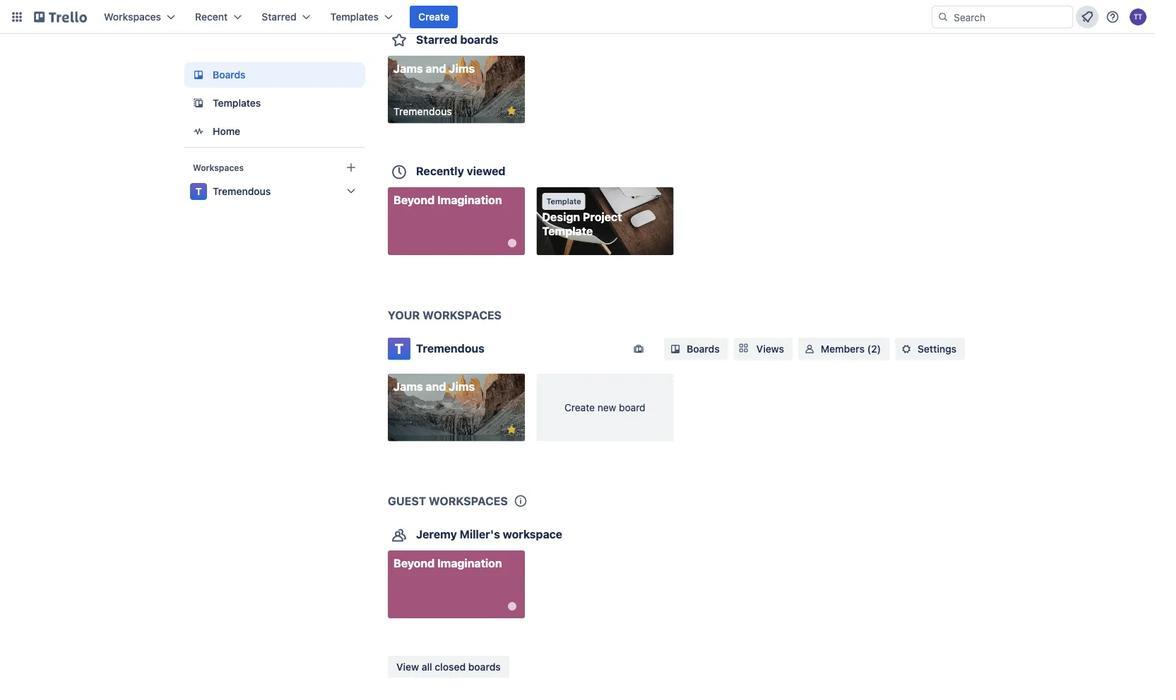 Task type: vqa. For each thing, say whether or not it's contained in the screenshot.
3rd SM icon from right
yes



Task type: locate. For each thing, give the bounding box(es) containing it.
create for create
[[418, 11, 450, 23]]

1 jams and jims from the top
[[394, 62, 475, 75]]

create for create new board
[[565, 402, 595, 413]]

templates link
[[184, 90, 365, 116]]

1 vertical spatial beyond imagination link
[[388, 551, 525, 619]]

settings link
[[895, 338, 965, 360]]

templates button
[[322, 6, 401, 28]]

1 jams from the top
[[394, 62, 423, 75]]

0 notifications image
[[1079, 8, 1096, 25]]

there is new activity on this board. image for 2nd "beyond imagination" link from the top
[[508, 603, 517, 611]]

jims
[[449, 62, 475, 75], [449, 380, 475, 393]]

templates up the home
[[213, 97, 261, 109]]

template design project template
[[542, 197, 622, 238]]

workspaces
[[423, 309, 502, 322], [429, 495, 508, 508]]

t down home icon
[[195, 186, 202, 197]]

settings
[[918, 343, 957, 355]]

your workspaces
[[388, 309, 502, 322]]

beyond imagination
[[394, 194, 502, 207], [394, 557, 502, 570]]

0 vertical spatial boards link
[[184, 62, 365, 88]]

boards link right 'this workspace has premium.' icon in the right of the page
[[664, 338, 728, 360]]

1 vertical spatial jams
[[394, 380, 423, 393]]

beyond down recently
[[394, 194, 435, 207]]

recent
[[195, 11, 228, 23]]

members (2)
[[821, 343, 881, 355]]

2 there is new activity on this board. image from the top
[[508, 603, 517, 611]]

sm image left settings
[[900, 342, 914, 356]]

starred down create button
[[416, 33, 458, 46]]

workspace
[[503, 528, 563, 541]]

0 horizontal spatial workspaces
[[104, 11, 161, 23]]

0 horizontal spatial create
[[418, 11, 450, 23]]

boards for board icon
[[213, 69, 246, 81]]

1 horizontal spatial starred
[[416, 33, 458, 46]]

home
[[213, 125, 240, 137]]

1 vertical spatial there is new activity on this board. image
[[508, 603, 517, 611]]

0 horizontal spatial boards
[[213, 69, 246, 81]]

beyond imagination down recently
[[394, 194, 502, 207]]

jeremy miller's workspace
[[416, 528, 563, 541]]

templates
[[331, 11, 379, 23], [213, 97, 261, 109]]

0 horizontal spatial starred
[[262, 11, 297, 23]]

1 vertical spatial beyond
[[394, 557, 435, 570]]

Search field
[[949, 6, 1073, 28]]

1 beyond imagination from the top
[[394, 194, 502, 207]]

1 horizontal spatial create
[[565, 402, 595, 413]]

2 beyond imagination from the top
[[394, 557, 502, 570]]

create up starred boards
[[418, 11, 450, 23]]

starred inside 'dropdown button'
[[262, 11, 297, 23]]

workspaces up miller's
[[429, 495, 508, 508]]

template up the design
[[547, 197, 581, 206]]

create inside button
[[418, 11, 450, 23]]

0 vertical spatial workspaces
[[423, 309, 502, 322]]

(2)
[[868, 343, 881, 355]]

1 vertical spatial starred
[[416, 33, 458, 46]]

template board image
[[190, 95, 207, 112]]

tremendous
[[394, 106, 452, 117], [213, 186, 271, 197], [416, 342, 485, 355]]

1 there is new activity on this board. image from the top
[[508, 239, 517, 248]]

jams and jims link
[[388, 374, 525, 442]]

beyond imagination down jeremy
[[394, 557, 502, 570]]

1 vertical spatial jims
[[449, 380, 475, 393]]

view all closed boards
[[397, 661, 501, 673]]

1 vertical spatial boards
[[687, 343, 720, 355]]

home link
[[184, 119, 365, 144]]

jeremy
[[416, 528, 457, 541]]

1 vertical spatial workspaces
[[429, 495, 508, 508]]

workspaces for guest workspaces
[[429, 495, 508, 508]]

0 vertical spatial jams
[[394, 62, 423, 75]]

create
[[418, 11, 450, 23], [565, 402, 595, 413]]

2 jims from the top
[[449, 380, 475, 393]]

board
[[619, 402, 646, 413]]

back to home image
[[34, 6, 87, 28]]

0 vertical spatial imagination
[[438, 194, 502, 207]]

jams and jims
[[394, 62, 475, 75], [394, 380, 475, 393]]

0 vertical spatial workspaces
[[104, 11, 161, 23]]

1 vertical spatial imagination
[[438, 557, 502, 570]]

1 vertical spatial boards link
[[664, 338, 728, 360]]

0 vertical spatial and
[[426, 62, 446, 75]]

beyond imagination link
[[388, 188, 525, 256], [388, 551, 525, 619]]

tremendous down your workspaces
[[416, 342, 485, 355]]

1 vertical spatial beyond imagination
[[394, 557, 502, 570]]

starred right recent dropdown button
[[262, 11, 297, 23]]

templates right starred 'dropdown button'
[[331, 11, 379, 23]]

0 horizontal spatial boards link
[[184, 62, 365, 88]]

2 and from the top
[[426, 380, 446, 393]]

t down your
[[395, 341, 404, 357]]

starred boards
[[416, 33, 499, 46]]

0 horizontal spatial sm image
[[803, 342, 817, 356]]

1 vertical spatial and
[[426, 380, 446, 393]]

imagination
[[438, 194, 502, 207], [438, 557, 502, 570]]

1 vertical spatial create
[[565, 402, 595, 413]]

all
[[422, 661, 432, 673]]

your
[[388, 309, 420, 322]]

0 horizontal spatial templates
[[213, 97, 261, 109]]

boards
[[460, 33, 499, 46], [468, 661, 501, 673]]

1 horizontal spatial templates
[[331, 11, 379, 23]]

0 vertical spatial jims
[[449, 62, 475, 75]]

home image
[[190, 123, 207, 140]]

starred
[[262, 11, 297, 23], [416, 33, 458, 46]]

0 vertical spatial create
[[418, 11, 450, 23]]

boards link
[[184, 62, 365, 88], [664, 338, 728, 360]]

beyond
[[394, 194, 435, 207], [394, 557, 435, 570]]

0 vertical spatial boards
[[460, 33, 499, 46]]

2 beyond from the top
[[394, 557, 435, 570]]

boards right sm icon
[[687, 343, 720, 355]]

template down the design
[[542, 225, 593, 238]]

boards right board icon
[[213, 69, 246, 81]]

tremendous up recently
[[394, 106, 452, 117]]

recently viewed
[[416, 165, 506, 178]]

beyond down jeremy
[[394, 557, 435, 570]]

2 sm image from the left
[[900, 342, 914, 356]]

1 vertical spatial jams and jims
[[394, 380, 475, 393]]

t
[[195, 186, 202, 197], [395, 341, 404, 357]]

0 vertical spatial jams and jims
[[394, 62, 475, 75]]

search image
[[938, 11, 949, 23]]

beyond imagination for 2nd "beyond imagination" link from the top
[[394, 557, 502, 570]]

0 vertical spatial there is new activity on this board. image
[[508, 239, 517, 248]]

beyond imagination link down recently viewed on the left
[[388, 188, 525, 256]]

new
[[598, 402, 617, 413]]

0 vertical spatial beyond imagination
[[394, 194, 502, 207]]

0 vertical spatial beyond
[[394, 194, 435, 207]]

template
[[547, 197, 581, 206], [542, 225, 593, 238]]

1 horizontal spatial boards
[[687, 343, 720, 355]]

and
[[426, 62, 446, 75], [426, 380, 446, 393]]

sm image left members
[[803, 342, 817, 356]]

1 beyond imagination link from the top
[[388, 188, 525, 256]]

view
[[397, 661, 419, 673]]

0 horizontal spatial t
[[195, 186, 202, 197]]

boards link up templates link
[[184, 62, 365, 88]]

1 horizontal spatial sm image
[[900, 342, 914, 356]]

workspaces inside 'dropdown button'
[[104, 11, 161, 23]]

imagination down recently viewed on the left
[[438, 194, 502, 207]]

jams
[[394, 62, 423, 75], [394, 380, 423, 393]]

project
[[583, 211, 622, 224]]

1 beyond from the top
[[394, 194, 435, 207]]

1 jims from the top
[[449, 62, 475, 75]]

0 vertical spatial templates
[[331, 11, 379, 23]]

views
[[757, 343, 784, 355]]

tremendous down the home
[[213, 186, 271, 197]]

0 vertical spatial boards
[[213, 69, 246, 81]]

1 vertical spatial boards
[[468, 661, 501, 673]]

sm image
[[803, 342, 817, 356], [900, 342, 914, 356]]

boards
[[213, 69, 246, 81], [687, 343, 720, 355]]

there is new activity on this board. image
[[508, 239, 517, 248], [508, 603, 517, 611]]

0 vertical spatial starred
[[262, 11, 297, 23]]

0 vertical spatial template
[[547, 197, 581, 206]]

design
[[542, 211, 580, 224]]

recently
[[416, 165, 464, 178]]

beyond imagination link down jeremy
[[388, 551, 525, 619]]

workspaces right your
[[423, 309, 502, 322]]

1 vertical spatial workspaces
[[193, 163, 244, 172]]

imagination down miller's
[[438, 557, 502, 570]]

workspaces
[[104, 11, 161, 23], [193, 163, 244, 172]]

0 vertical spatial beyond imagination link
[[388, 188, 525, 256]]

1 horizontal spatial t
[[395, 341, 404, 357]]

create left new
[[565, 402, 595, 413]]



Task type: describe. For each thing, give the bounding box(es) containing it.
create new board
[[565, 402, 646, 413]]

2 jams and jims from the top
[[394, 380, 475, 393]]

2 jams from the top
[[394, 380, 423, 393]]

click to unstar this board. it will be removed from your starred list. image
[[505, 423, 518, 436]]

starred for starred
[[262, 11, 297, 23]]

guest
[[388, 495, 426, 508]]

1 vertical spatial tremendous
[[213, 186, 271, 197]]

1 and from the top
[[426, 62, 446, 75]]

board image
[[190, 66, 207, 83]]

boards for sm icon
[[687, 343, 720, 355]]

views link
[[734, 338, 793, 360]]

create button
[[410, 6, 458, 28]]

0 vertical spatial tremendous
[[394, 106, 452, 117]]

1 horizontal spatial boards link
[[664, 338, 728, 360]]

miller's
[[460, 528, 500, 541]]

there is new activity on this board. image for 1st "beyond imagination" link from the top
[[508, 239, 517, 248]]

primary element
[[0, 0, 1156, 34]]

1 imagination from the top
[[438, 194, 502, 207]]

templates inside popup button
[[331, 11, 379, 23]]

1 vertical spatial templates
[[213, 97, 261, 109]]

workspaces button
[[95, 6, 184, 28]]

2 imagination from the top
[[438, 557, 502, 570]]

click to unstar this board. it will be removed from your starred list. image
[[505, 105, 518, 117]]

recent button
[[187, 6, 250, 28]]

sm image inside settings link
[[900, 342, 914, 356]]

starred for starred boards
[[416, 33, 458, 46]]

members
[[821, 343, 865, 355]]

view all closed boards button
[[388, 656, 509, 679]]

this workspace has premium. image
[[632, 342, 646, 356]]

guest workspaces
[[388, 495, 508, 508]]

2 vertical spatial tremendous
[[416, 342, 485, 355]]

viewed
[[467, 165, 506, 178]]

beyond imagination for 1st "beyond imagination" link from the top
[[394, 194, 502, 207]]

2 beyond imagination link from the top
[[388, 551, 525, 619]]

1 sm image from the left
[[803, 342, 817, 356]]

0 vertical spatial t
[[195, 186, 202, 197]]

workspaces for your workspaces
[[423, 309, 502, 322]]

boards inside button
[[468, 661, 501, 673]]

open information menu image
[[1106, 10, 1120, 24]]

sm image
[[669, 342, 683, 356]]

terry turtle (terryturtle) image
[[1130, 8, 1147, 25]]

1 horizontal spatial workspaces
[[193, 163, 244, 172]]

create a workspace image
[[343, 159, 360, 176]]

closed
[[435, 661, 466, 673]]

1 vertical spatial template
[[542, 225, 593, 238]]

starred button
[[253, 6, 319, 28]]

1 vertical spatial t
[[395, 341, 404, 357]]



